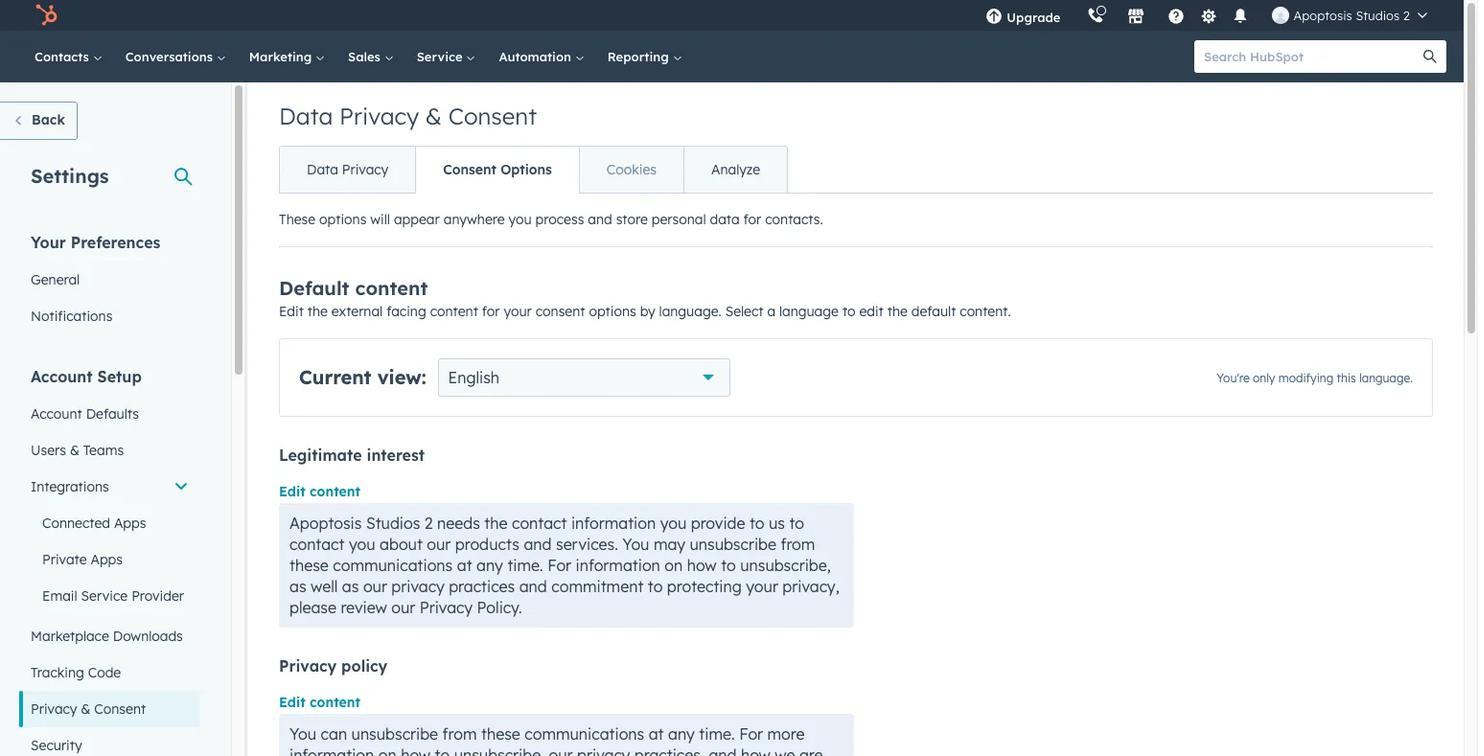 Task type: locate. For each thing, give the bounding box(es) containing it.
account up users
[[31, 405, 82, 423]]

apoptosis inside popup button
[[1293, 8, 1352, 23]]

privacy inside apoptosis studios 2 needs the contact information you provide to us to contact you about our products and services. you may unsubscribe from these communications at any time. for information on how to unsubscribe, as well as our privacy practices and commitment to protecting your privacy, please review our privacy policy.
[[391, 577, 444, 596]]

language. inside default content edit the external facing content for your consent options by language. select a language to edit the default content.
[[659, 303, 722, 320]]

options left 'will'
[[319, 211, 366, 228]]

1 vertical spatial you
[[660, 514, 687, 533]]

3 edit from the top
[[279, 694, 305, 711]]

0 horizontal spatial 2
[[424, 514, 433, 533]]

will
[[370, 211, 390, 228]]

0 vertical spatial apoptosis
[[1293, 8, 1352, 23]]

apoptosis inside apoptosis studios 2 needs the contact information you provide to us to contact you about our products and services. you may unsubscribe from these communications at any time. for information on how to unsubscribe, as well as our privacy practices and commitment to protecting your privacy, please review our privacy policy.
[[289, 514, 362, 533]]

from
[[781, 535, 815, 554], [442, 725, 477, 744]]

privacy inside you can unsubscribe from these communications at any time. for more information on how to unsubscribe, our privacy practices, and how we ar
[[577, 746, 630, 756]]

unsubscribe, inside you can unsubscribe from these communications at any time. for more information on how to unsubscribe, our privacy practices, and how we ar
[[454, 746, 545, 756]]

content right facing
[[430, 303, 478, 320]]

modifying
[[1278, 371, 1334, 385]]

1 vertical spatial studios
[[366, 514, 420, 533]]

1 vertical spatial these
[[481, 725, 520, 744]]

1 horizontal spatial time.
[[699, 725, 735, 744]]

and inside you can unsubscribe from these communications at any time. for more information on how to unsubscribe, our privacy practices, and how we ar
[[709, 746, 737, 756]]

0 horizontal spatial you
[[349, 535, 375, 554]]

unsubscribe,
[[740, 556, 831, 575], [454, 746, 545, 756]]

and right practices,
[[709, 746, 737, 756]]

1 horizontal spatial privacy
[[577, 746, 630, 756]]

0 vertical spatial unsubscribe
[[690, 535, 776, 554]]

from inside you can unsubscribe from these communications at any time. for more information on how to unsubscribe, our privacy practices, and how we ar
[[442, 725, 477, 744]]

apps up email service provider 'link'
[[91, 551, 123, 568]]

how inside apoptosis studios 2 needs the contact information you provide to us to contact you about our products and services. you may unsubscribe from these communications at any time. for information on how to unsubscribe, as well as our privacy practices and commitment to protecting your privacy, please review our privacy policy.
[[687, 556, 717, 575]]

2 for apoptosis studios 2 needs the contact information you provide to us to contact you about our products and services. you may unsubscribe from these communications at any time. for information on how to unsubscribe, as well as our privacy practices and commitment to protecting your privacy, please review our privacy policy.
[[424, 514, 433, 533]]

marketing link
[[238, 31, 336, 82]]

contacts link
[[23, 31, 114, 82]]

email service provider link
[[19, 578, 200, 614]]

1 vertical spatial information
[[576, 556, 660, 575]]

these
[[289, 556, 329, 575], [481, 725, 520, 744]]

unsubscribe down provide
[[690, 535, 776, 554]]

edit content button for apoptosis
[[279, 480, 360, 503]]

studios up about
[[366, 514, 420, 533]]

1 edit from the top
[[279, 303, 304, 320]]

edit down legitimate
[[279, 483, 305, 500]]

communications down about
[[333, 556, 453, 575]]

1 vertical spatial for
[[482, 303, 500, 320]]

the right edit
[[887, 303, 908, 320]]

consent up anywhere
[[443, 161, 497, 178]]

& down 'service' link
[[425, 102, 442, 130]]

1 vertical spatial time.
[[699, 725, 735, 744]]

content up can
[[310, 694, 360, 711]]

0 vertical spatial unsubscribe,
[[740, 556, 831, 575]]

0 vertical spatial edit content
[[279, 483, 360, 500]]

Search HubSpot search field
[[1194, 40, 1429, 73]]

email
[[42, 588, 77, 605]]

0 vertical spatial apps
[[114, 515, 146, 532]]

you left "process"
[[508, 211, 532, 228]]

studios inside popup button
[[1356, 8, 1400, 23]]

contact up services.
[[512, 514, 567, 533]]

1 vertical spatial 2
[[424, 514, 433, 533]]

tracking code
[[31, 664, 121, 682]]

communications up practices,
[[525, 725, 644, 744]]

the
[[307, 303, 328, 320], [887, 303, 908, 320], [484, 514, 508, 533]]

2 inside apoptosis studios 2 needs the contact information you provide to us to contact you about our products and services. you may unsubscribe from these communications at any time. for information on how to unsubscribe, as well as our privacy practices and commitment to protecting your privacy, please review our privacy policy.
[[424, 514, 433, 533]]

information down can
[[289, 746, 374, 756]]

apoptosis studios 2 needs the contact information you provide to us to contact you about our products and services. you may unsubscribe from these communications at any time. for information on how to unsubscribe, as well as our privacy practices and commitment to protecting your privacy, please review our privacy policy.
[[289, 514, 839, 617]]

0 vertical spatial your
[[504, 303, 532, 320]]

connected apps link
[[19, 505, 200, 542]]

privacy up the security
[[31, 701, 77, 718]]

information up commitment on the left bottom of the page
[[576, 556, 660, 575]]

data up these
[[307, 161, 338, 178]]

1 horizontal spatial these
[[481, 725, 520, 744]]

1 vertical spatial edit
[[279, 483, 305, 500]]

1 horizontal spatial at
[[649, 725, 664, 744]]

account defaults
[[31, 405, 139, 423]]

you
[[622, 535, 649, 554], [289, 725, 316, 744]]

1 horizontal spatial unsubscribe
[[690, 535, 776, 554]]

on down policy
[[378, 746, 397, 756]]

1 horizontal spatial as
[[342, 577, 359, 596]]

& right users
[[70, 442, 79, 459]]

marketplace
[[31, 628, 109, 645]]

analyze link
[[683, 147, 787, 193]]

consent up the consent options link
[[448, 102, 537, 130]]

0 vertical spatial any
[[476, 556, 503, 575]]

&
[[425, 102, 442, 130], [70, 442, 79, 459], [81, 701, 90, 718]]

content down legitimate
[[310, 483, 360, 500]]

1 horizontal spatial 2
[[1403, 8, 1410, 23]]

& down tracking code
[[81, 701, 90, 718]]

0 vertical spatial edit content button
[[279, 480, 360, 503]]

2 vertical spatial information
[[289, 746, 374, 756]]

data for data privacy
[[307, 161, 338, 178]]

language. right by
[[659, 303, 722, 320]]

1 vertical spatial contact
[[289, 535, 345, 554]]

options left by
[[589, 303, 636, 320]]

0 vertical spatial account
[[31, 367, 93, 386]]

menu item
[[1074, 0, 1078, 31]]

1 vertical spatial data
[[307, 161, 338, 178]]

data inside 'navigation'
[[307, 161, 338, 178]]

your inside default content edit the external facing content for your consent options by language. select a language to edit the default content.
[[504, 303, 532, 320]]

0 vertical spatial you
[[622, 535, 649, 554]]

data for data privacy & consent
[[279, 102, 333, 130]]

0 horizontal spatial unsubscribe,
[[454, 746, 545, 756]]

apoptosis up well in the bottom left of the page
[[289, 514, 362, 533]]

0 vertical spatial contact
[[512, 514, 567, 533]]

2 vertical spatial consent
[[94, 701, 146, 718]]

integrations
[[31, 478, 109, 496]]

language
[[779, 303, 839, 320]]

automation link
[[487, 31, 596, 82]]

account defaults link
[[19, 396, 200, 432]]

contact
[[512, 514, 567, 533], [289, 535, 345, 554]]

1 horizontal spatial from
[[781, 535, 815, 554]]

1 vertical spatial consent
[[443, 161, 497, 178]]

unsubscribe
[[690, 535, 776, 554], [351, 725, 438, 744]]

0 vertical spatial from
[[781, 535, 815, 554]]

needs
[[437, 514, 480, 533]]

0 horizontal spatial as
[[289, 577, 306, 596]]

privacy
[[391, 577, 444, 596], [577, 746, 630, 756]]

1 vertical spatial you
[[289, 725, 316, 744]]

for right data
[[743, 211, 761, 228]]

practices,
[[634, 746, 704, 756]]

as up review
[[342, 577, 359, 596]]

1 horizontal spatial contact
[[512, 514, 567, 533]]

2 edit content from the top
[[279, 694, 360, 711]]

these
[[279, 211, 315, 228]]

1 horizontal spatial you
[[622, 535, 649, 554]]

apps for private apps
[[91, 551, 123, 568]]

0 vertical spatial for
[[743, 211, 761, 228]]

0 horizontal spatial for
[[547, 556, 571, 575]]

0 vertical spatial you
[[508, 211, 532, 228]]

our inside you can unsubscribe from these communications at any time. for more information on how to unsubscribe, our privacy practices, and how we ar
[[549, 746, 573, 756]]

privacy inside apoptosis studios 2 needs the contact information you provide to us to contact you about our products and services. you may unsubscribe from these communications at any time. for information on how to unsubscribe, as well as our privacy practices and commitment to protecting your privacy, please review our privacy policy.
[[420, 598, 473, 617]]

1 vertical spatial your
[[746, 577, 778, 596]]

1 vertical spatial privacy
[[577, 746, 630, 756]]

for left more
[[739, 725, 763, 744]]

0 vertical spatial these
[[289, 556, 329, 575]]

0 horizontal spatial on
[[378, 746, 397, 756]]

preferences
[[71, 233, 160, 252]]

data down marketing link
[[279, 102, 333, 130]]

0 horizontal spatial these
[[289, 556, 329, 575]]

time.
[[507, 556, 543, 575], [699, 725, 735, 744]]

marketplaces image
[[1128, 9, 1145, 26]]

help image
[[1168, 9, 1185, 26]]

privacy left practices,
[[577, 746, 630, 756]]

any inside apoptosis studios 2 needs the contact information you provide to us to contact you about our products and services. you may unsubscribe from these communications at any time. for information on how to unsubscribe, as well as our privacy practices and commitment to protecting your privacy, please review our privacy policy.
[[476, 556, 503, 575]]

0 horizontal spatial any
[[476, 556, 503, 575]]

privacy
[[339, 102, 419, 130], [342, 161, 388, 178], [420, 598, 473, 617], [279, 657, 337, 676], [31, 701, 77, 718]]

these inside apoptosis studios 2 needs the contact information you provide to us to contact you about our products and services. you may unsubscribe from these communications at any time. for information on how to unsubscribe, as well as our privacy practices and commitment to protecting your privacy, please review our privacy policy.
[[289, 556, 329, 575]]

consent inside account setup element
[[94, 701, 146, 718]]

account inside "link"
[[31, 405, 82, 423]]

time. inside you can unsubscribe from these communications at any time. for more information on how to unsubscribe, our privacy practices, and how we ar
[[699, 725, 735, 744]]

navigation containing data privacy
[[279, 146, 788, 194]]

1 vertical spatial communications
[[525, 725, 644, 744]]

edit for legitimate
[[279, 483, 305, 500]]

0 vertical spatial data
[[279, 102, 333, 130]]

communications
[[333, 556, 453, 575], [525, 725, 644, 744]]

upgrade image
[[986, 9, 1003, 26]]

edit content down legitimate
[[279, 483, 360, 500]]

2 horizontal spatial the
[[887, 303, 908, 320]]

more
[[767, 725, 805, 744]]

information up services.
[[571, 514, 656, 533]]

1 vertical spatial service
[[81, 588, 128, 605]]

0 horizontal spatial studios
[[366, 514, 420, 533]]

1 horizontal spatial any
[[668, 725, 695, 744]]

2 inside apoptosis studios 2 popup button
[[1403, 8, 1410, 23]]

communications inside you can unsubscribe from these communications at any time. for more information on how to unsubscribe, our privacy practices, and how we ar
[[525, 725, 644, 744]]

1 vertical spatial account
[[31, 405, 82, 423]]

contacts
[[35, 49, 93, 64]]

0 vertical spatial 2
[[1403, 8, 1410, 23]]

0 horizontal spatial &
[[70, 442, 79, 459]]

private
[[42, 551, 87, 568]]

0 vertical spatial communications
[[333, 556, 453, 575]]

studios for apoptosis studios 2 needs the contact information you provide to us to contact you about our products and services. you may unsubscribe from these communications at any time. for information on how to unsubscribe, as well as our privacy practices and commitment to protecting your privacy, please review our privacy policy.
[[366, 514, 420, 533]]

service
[[417, 49, 466, 64], [81, 588, 128, 605]]

contact up well in the bottom left of the page
[[289, 535, 345, 554]]

1 vertical spatial from
[[442, 725, 477, 744]]

your left consent
[[504, 303, 532, 320]]

service down private apps link
[[81, 588, 128, 605]]

provide
[[691, 514, 745, 533]]

users
[[31, 442, 66, 459]]

how
[[687, 556, 717, 575], [401, 746, 430, 756], [741, 746, 771, 756]]

menu
[[972, 0, 1441, 31]]

2 for apoptosis studios 2
[[1403, 8, 1410, 23]]

1 vertical spatial at
[[649, 725, 664, 744]]

you
[[508, 211, 532, 228], [660, 514, 687, 533], [349, 535, 375, 554]]

the up products
[[484, 514, 508, 533]]

at up "practices"
[[457, 556, 472, 575]]

you can unsubscribe from these communications at any time. for more information on how to unsubscribe, our privacy practices, and how we ar
[[289, 725, 823, 756]]

your inside apoptosis studios 2 needs the contact information you provide to us to contact you about our products and services. you may unsubscribe from these communications at any time. for information on how to unsubscribe, as well as our privacy practices and commitment to protecting your privacy, please review our privacy policy.
[[746, 577, 778, 596]]

upgrade
[[1007, 10, 1061, 25]]

general
[[31, 271, 80, 289]]

0 horizontal spatial service
[[81, 588, 128, 605]]

at inside apoptosis studios 2 needs the contact information you provide to us to contact you about our products and services. you may unsubscribe from these communications at any time. for information on how to unsubscribe, as well as our privacy practices and commitment to protecting your privacy, please review our privacy policy.
[[457, 556, 472, 575]]

any up practices,
[[668, 725, 695, 744]]

downloads
[[113, 628, 183, 645]]

language. right this
[[1359, 371, 1413, 385]]

edit content up can
[[279, 694, 360, 711]]

search image
[[1423, 50, 1437, 63]]

teams
[[83, 442, 124, 459]]

any down products
[[476, 556, 503, 575]]

edit content
[[279, 483, 360, 500], [279, 694, 360, 711]]

privacy policy
[[279, 657, 387, 676]]

for up english
[[482, 303, 500, 320]]

for inside you can unsubscribe from these communications at any time. for more information on how to unsubscribe, our privacy practices, and how we ar
[[739, 725, 763, 744]]

0 vertical spatial &
[[425, 102, 442, 130]]

1 horizontal spatial unsubscribe,
[[740, 556, 831, 575]]

edit content button up can
[[279, 691, 360, 714]]

content
[[355, 276, 428, 300], [430, 303, 478, 320], [310, 483, 360, 500], [310, 694, 360, 711]]

store
[[616, 211, 648, 228]]

you left about
[[349, 535, 375, 554]]

to inside you can unsubscribe from these communications at any time. for more information on how to unsubscribe, our privacy practices, and how we ar
[[435, 746, 450, 756]]

data
[[279, 102, 333, 130], [307, 161, 338, 178]]

1 vertical spatial edit content button
[[279, 691, 360, 714]]

1 vertical spatial unsubscribe
[[351, 725, 438, 744]]

for down services.
[[547, 556, 571, 575]]

the inside apoptosis studios 2 needs the contact information you provide to us to contact you about our products and services. you may unsubscribe from these communications at any time. for information on how to unsubscribe, as well as our privacy practices and commitment to protecting your privacy, please review our privacy policy.
[[484, 514, 508, 533]]

0 horizontal spatial unsubscribe
[[351, 725, 438, 744]]

you're
[[1217, 371, 1250, 385]]

2 vertical spatial you
[[349, 535, 375, 554]]

notifications link
[[19, 298, 200, 335]]

service up 'data privacy & consent'
[[417, 49, 466, 64]]

navigation
[[279, 146, 788, 194]]

on down may
[[665, 556, 683, 575]]

unsubscribe inside you can unsubscribe from these communications at any time. for more information on how to unsubscribe, our privacy practices, and how we ar
[[351, 725, 438, 744]]

marketing
[[249, 49, 315, 64]]

you left can
[[289, 725, 316, 744]]

apps down integrations button on the left of the page
[[114, 515, 146, 532]]

0 vertical spatial options
[[319, 211, 366, 228]]

privacy down about
[[391, 577, 444, 596]]

1 vertical spatial &
[[70, 442, 79, 459]]

time. down products
[[507, 556, 543, 575]]

account up account defaults on the left bottom of the page
[[31, 367, 93, 386]]

apps inside connected apps link
[[114, 515, 146, 532]]

0 vertical spatial language.
[[659, 303, 722, 320]]

1 horizontal spatial on
[[665, 556, 683, 575]]

your left privacy,
[[746, 577, 778, 596]]

menu containing apoptosis studios 2
[[972, 0, 1441, 31]]

and up policy.
[[519, 577, 547, 596]]

0 vertical spatial service
[[417, 49, 466, 64]]

0 horizontal spatial at
[[457, 556, 472, 575]]

view:
[[377, 365, 426, 389]]

apps inside private apps link
[[91, 551, 123, 568]]

1 horizontal spatial for
[[743, 211, 761, 228]]

at up practices,
[[649, 725, 664, 744]]

2 vertical spatial &
[[81, 701, 90, 718]]

1 vertical spatial any
[[668, 725, 695, 744]]

at
[[457, 556, 472, 575], [649, 725, 664, 744]]

information inside you can unsubscribe from these communications at any time. for more information on how to unsubscribe, our privacy practices, and how we ar
[[289, 746, 374, 756]]

1 vertical spatial unsubscribe,
[[454, 746, 545, 756]]

to
[[842, 303, 855, 320], [750, 514, 764, 533], [789, 514, 804, 533], [721, 556, 736, 575], [648, 577, 663, 596], [435, 746, 450, 756]]

studios up search hubspot search field
[[1356, 8, 1400, 23]]

connected apps
[[42, 515, 146, 532]]

1 horizontal spatial communications
[[525, 725, 644, 744]]

consent up the security link
[[94, 701, 146, 718]]

2 edit content button from the top
[[279, 691, 360, 714]]

edit down privacy policy
[[279, 694, 305, 711]]

0 horizontal spatial your
[[504, 303, 532, 320]]

0 vertical spatial studios
[[1356, 8, 1400, 23]]

edit content button down legitimate
[[279, 480, 360, 503]]

0 vertical spatial on
[[665, 556, 683, 575]]

1 vertical spatial edit content
[[279, 694, 360, 711]]

conversations link
[[114, 31, 238, 82]]

1 horizontal spatial your
[[746, 577, 778, 596]]

reporting
[[607, 49, 672, 64]]

account setup
[[31, 367, 142, 386]]

a
[[767, 303, 776, 320]]

back link
[[0, 102, 78, 140]]

1 vertical spatial for
[[739, 725, 763, 744]]

personal
[[651, 211, 706, 228]]

code
[[88, 664, 121, 682]]

you up may
[[660, 514, 687, 533]]

0 horizontal spatial you
[[289, 725, 316, 744]]

time. up practices,
[[699, 725, 735, 744]]

1 account from the top
[[31, 367, 93, 386]]

as up please
[[289, 577, 306, 596]]

practices
[[449, 577, 515, 596]]

studios inside apoptosis studios 2 needs the contact information you provide to us to contact you about our products and services. you may unsubscribe from these communications at any time. for information on how to unsubscribe, as well as our privacy practices and commitment to protecting your privacy, please review our privacy policy.
[[366, 514, 420, 533]]

time. inside apoptosis studios 2 needs the contact information you provide to us to contact you about our products and services. you may unsubscribe from these communications at any time. for information on how to unsubscribe, as well as our privacy practices and commitment to protecting your privacy, please review our privacy policy.
[[507, 556, 543, 575]]

you inside apoptosis studios 2 needs the contact information you provide to us to contact you about our products and services. you may unsubscribe from these communications at any time. for information on how to unsubscribe, as well as our privacy practices and commitment to protecting your privacy, please review our privacy policy.
[[622, 535, 649, 554]]

apoptosis right tara schultz icon
[[1293, 8, 1352, 23]]

unsubscribe right can
[[351, 725, 438, 744]]

1 horizontal spatial studios
[[1356, 8, 1400, 23]]

1 horizontal spatial the
[[484, 514, 508, 533]]

1 edit content button from the top
[[279, 480, 360, 503]]

privacy down "practices"
[[420, 598, 473, 617]]

1 edit content from the top
[[279, 483, 360, 500]]

interest
[[367, 446, 425, 465]]

0 horizontal spatial for
[[482, 303, 500, 320]]

users & teams link
[[19, 432, 200, 469]]

edit down default
[[279, 303, 304, 320]]

0 horizontal spatial options
[[319, 211, 366, 228]]

2 edit from the top
[[279, 483, 305, 500]]

the down default
[[307, 303, 328, 320]]

0 horizontal spatial contact
[[289, 535, 345, 554]]

communications inside apoptosis studios 2 needs the contact information you provide to us to contact you about our products and services. you may unsubscribe from these communications at any time. for information on how to unsubscribe, as well as our privacy practices and commitment to protecting your privacy, please review our privacy policy.
[[333, 556, 453, 575]]

you left may
[[622, 535, 649, 554]]

0 vertical spatial privacy
[[391, 577, 444, 596]]

0 horizontal spatial privacy
[[391, 577, 444, 596]]

only
[[1253, 371, 1275, 385]]

2 account from the top
[[31, 405, 82, 423]]



Task type: describe. For each thing, give the bounding box(es) containing it.
review
[[341, 598, 387, 617]]

legitimate
[[279, 446, 362, 465]]

default
[[911, 303, 956, 320]]

edit content button for you
[[279, 691, 360, 714]]

your
[[31, 233, 66, 252]]

sales link
[[336, 31, 405, 82]]

hubspot image
[[35, 4, 58, 27]]

calling icon button
[[1080, 3, 1112, 28]]

2 as from the left
[[342, 577, 359, 596]]

by
[[640, 303, 655, 320]]

and left store
[[588, 211, 612, 228]]

on inside you can unsubscribe from these communications at any time. for more information on how to unsubscribe, our privacy practices, and how we ar
[[378, 746, 397, 756]]

privacy left policy
[[279, 657, 337, 676]]

options
[[500, 161, 552, 178]]

policy
[[341, 657, 387, 676]]

anywhere
[[443, 211, 505, 228]]

services.
[[556, 535, 618, 554]]

contacts.
[[765, 211, 823, 228]]

apoptosis for apoptosis studios 2 needs the contact information you provide to us to contact you about our products and services. you may unsubscribe from these communications at any time. for information on how to unsubscribe, as well as our privacy practices and commitment to protecting your privacy, please review our privacy policy.
[[289, 514, 362, 533]]

current
[[299, 365, 371, 389]]

your preferences element
[[19, 232, 200, 335]]

1 vertical spatial language.
[[1359, 371, 1413, 385]]

on inside apoptosis studios 2 needs the contact information you provide to us to contact you about our products and services. you may unsubscribe from these communications at any time. for information on how to unsubscribe, as well as our privacy practices and commitment to protecting your privacy, please review our privacy policy.
[[665, 556, 683, 575]]

studios for apoptosis studios 2
[[1356, 8, 1400, 23]]

connected
[[42, 515, 110, 532]]

for inside apoptosis studios 2 needs the contact information you provide to us to contact you about our products and services. you may unsubscribe from these communications at any time. for information on how to unsubscribe, as well as our privacy practices and commitment to protecting your privacy, please review our privacy policy.
[[547, 556, 571, 575]]

edit content for apoptosis
[[279, 483, 360, 500]]

tara schultz image
[[1272, 7, 1290, 24]]

privacy inside account setup element
[[31, 701, 77, 718]]

calling icon image
[[1087, 8, 1105, 25]]

0 horizontal spatial how
[[401, 746, 430, 756]]

content.
[[960, 303, 1011, 320]]

at inside you can unsubscribe from these communications at any time. for more information on how to unsubscribe, our privacy practices, and how we ar
[[649, 725, 664, 744]]

private apps link
[[19, 542, 200, 578]]

data privacy
[[307, 161, 388, 178]]

hubspot link
[[23, 4, 72, 27]]

service inside 'link'
[[81, 588, 128, 605]]

privacy & consent
[[31, 701, 146, 718]]

and left services.
[[524, 535, 552, 554]]

& for teams
[[70, 442, 79, 459]]

automation
[[499, 49, 575, 64]]

cookies link
[[579, 147, 683, 193]]

provider
[[131, 588, 184, 605]]

well
[[311, 577, 338, 596]]

to inside default content edit the external facing content for your consent options by language. select a language to edit the default content.
[[842, 303, 855, 320]]

may
[[654, 535, 685, 554]]

edit for privacy
[[279, 694, 305, 711]]

account setup element
[[19, 366, 200, 756]]

appear
[[394, 211, 440, 228]]

account for account defaults
[[31, 405, 82, 423]]

security link
[[19, 728, 200, 756]]

options inside default content edit the external facing content for your consent options by language. select a language to edit the default content.
[[589, 303, 636, 320]]

these options will appear anywhere you process and store personal data for contacts.
[[279, 211, 823, 228]]

for inside default content edit the external facing content for your consent options by language. select a language to edit the default content.
[[482, 303, 500, 320]]

apoptosis studios 2
[[1293, 8, 1410, 23]]

default
[[279, 276, 349, 300]]

legitimate interest
[[279, 446, 425, 465]]

consent
[[536, 303, 585, 320]]

consent options
[[443, 161, 552, 178]]

select
[[725, 303, 763, 320]]

0 vertical spatial information
[[571, 514, 656, 533]]

english button
[[438, 358, 730, 397]]

settings
[[31, 164, 109, 188]]

current view:
[[299, 365, 426, 389]]

we
[[775, 746, 795, 756]]

privacy up 'will'
[[342, 161, 388, 178]]

1 as from the left
[[289, 577, 306, 596]]

can
[[321, 725, 347, 744]]

you inside you can unsubscribe from these communications at any time. for more information on how to unsubscribe, our privacy practices, and how we ar
[[289, 725, 316, 744]]

0 horizontal spatial the
[[307, 303, 328, 320]]

service link
[[405, 31, 487, 82]]

1 horizontal spatial you
[[508, 211, 532, 228]]

notifications image
[[1232, 9, 1249, 26]]

& for consent
[[81, 701, 90, 718]]

2 horizontal spatial how
[[741, 746, 771, 756]]

setup
[[97, 367, 142, 386]]

privacy & consent link
[[19, 691, 200, 728]]

0 vertical spatial consent
[[448, 102, 537, 130]]

reporting link
[[596, 31, 693, 82]]

apps for connected apps
[[114, 515, 146, 532]]

settings image
[[1200, 8, 1217, 25]]

please
[[289, 598, 336, 617]]

these inside you can unsubscribe from these communications at any time. for more information on how to unsubscribe, our privacy practices, and how we ar
[[481, 725, 520, 744]]

back
[[32, 111, 65, 128]]

products
[[455, 535, 519, 554]]

any inside you can unsubscribe from these communications at any time. for more information on how to unsubscribe, our privacy practices, and how we ar
[[668, 725, 695, 744]]

data privacy link
[[280, 147, 415, 193]]

facing
[[386, 303, 426, 320]]

us
[[769, 514, 785, 533]]

external
[[331, 303, 383, 320]]

analyze
[[711, 161, 760, 178]]

marketplace downloads link
[[19, 618, 200, 655]]

edit content for you
[[279, 694, 360, 711]]

unsubscribe, inside apoptosis studios 2 needs the contact information you provide to us to contact you about our products and services. you may unsubscribe from these communications at any time. for information on how to unsubscribe, as well as our privacy practices and commitment to protecting your privacy, please review our privacy policy.
[[740, 556, 831, 575]]

search button
[[1414, 40, 1446, 73]]

general link
[[19, 262, 200, 298]]

privacy,
[[782, 577, 839, 596]]

privacy down sales link
[[339, 102, 419, 130]]

edit inside default content edit the external facing content for your consent options by language. select a language to edit the default content.
[[279, 303, 304, 320]]

2 horizontal spatial &
[[425, 102, 442, 130]]

edit
[[859, 303, 884, 320]]

default content edit the external facing content for your consent options by language. select a language to edit the default content.
[[279, 276, 1011, 320]]

account for account setup
[[31, 367, 93, 386]]

process
[[535, 211, 584, 228]]

you're only modifying this language.
[[1217, 371, 1413, 385]]

content up facing
[[355, 276, 428, 300]]

defaults
[[86, 405, 139, 423]]

policy.
[[477, 598, 522, 617]]

marketplaces button
[[1116, 0, 1156, 31]]

apoptosis for apoptosis studios 2
[[1293, 8, 1352, 23]]

protecting
[[667, 577, 742, 596]]

commitment
[[551, 577, 643, 596]]

cookies
[[607, 161, 657, 178]]

data
[[710, 211, 740, 228]]

english
[[448, 368, 499, 387]]

users & teams
[[31, 442, 124, 459]]

data privacy & consent
[[279, 102, 537, 130]]

from inside apoptosis studios 2 needs the contact information you provide to us to contact you about our products and services. you may unsubscribe from these communications at any time. for information on how to unsubscribe, as well as our privacy practices and commitment to protecting your privacy, please review our privacy policy.
[[781, 535, 815, 554]]

unsubscribe inside apoptosis studios 2 needs the contact information you provide to us to contact you about our products and services. you may unsubscribe from these communications at any time. for information on how to unsubscribe, as well as our privacy practices and commitment to protecting your privacy, please review our privacy policy.
[[690, 535, 776, 554]]

notifications
[[31, 308, 113, 325]]

this
[[1337, 371, 1356, 385]]



Task type: vqa. For each thing, say whether or not it's contained in the screenshot.
any in the You can unsubscribe from these communications at any time. For more information on how to unsubscribe, our privacy practices, and how we ar
yes



